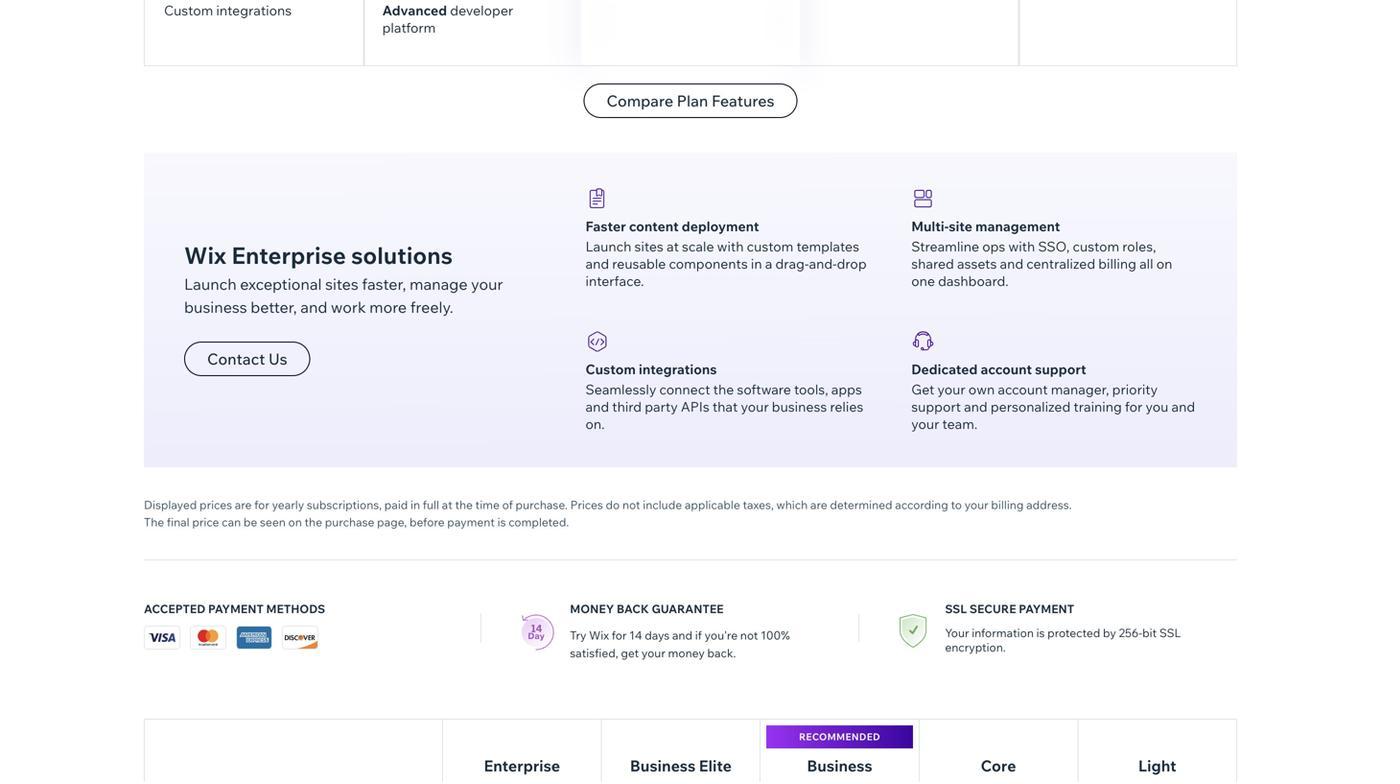 Task type: locate. For each thing, give the bounding box(es) containing it.
launch for wix
[[184, 274, 237, 294]]

0 horizontal spatial custom
[[747, 238, 794, 255]]

business up contact
[[184, 297, 247, 317]]

price
[[192, 515, 219, 529]]

the down subscriptions, on the bottom left of page
[[305, 515, 322, 529]]

custom integrations
[[164, 2, 292, 19]]

1 vertical spatial in
[[411, 498, 420, 512]]

1 horizontal spatial is
[[1037, 626, 1045, 640]]

interface.
[[586, 273, 644, 289]]

and down the ops
[[1000, 255, 1024, 272]]

work
[[331, 297, 366, 317]]

business inside custom integrations seamlessly connect the software tools, apps and third party apis that your business relies on.
[[772, 398, 827, 415]]

1 horizontal spatial enterprise
[[484, 756, 561, 775]]

developer platform
[[383, 2, 514, 36]]

0 horizontal spatial wix
[[184, 241, 226, 270]]

2 horizontal spatial the
[[714, 381, 734, 398]]

is down of
[[498, 515, 506, 529]]

launch inside faster content deployment launch sites at scale with custom templates and reusable components in a drag-and-drop interface.
[[586, 238, 632, 255]]

launch inside wix enterprise solutions launch exceptional sites faster, manage your business better, and work more freely.
[[184, 274, 237, 294]]

1 horizontal spatial in
[[751, 255, 763, 272]]

2 payment from the left
[[1019, 602, 1075, 616]]

1 vertical spatial is
[[1037, 626, 1045, 640]]

according
[[896, 498, 949, 512]]

ssl right bit
[[1160, 626, 1182, 640]]

0 horizontal spatial custom
[[164, 2, 213, 19]]

0 vertical spatial enterprise
[[232, 241, 346, 270]]

do
[[606, 498, 620, 512]]

the up that
[[714, 381, 734, 398]]

0 horizontal spatial ssl
[[946, 602, 967, 616]]

sites
[[635, 238, 664, 255], [325, 274, 359, 294]]

0 horizontal spatial sites
[[325, 274, 359, 294]]

0 vertical spatial at
[[667, 238, 679, 255]]

0 horizontal spatial in
[[411, 498, 420, 512]]

1 horizontal spatial business
[[807, 756, 873, 775]]

1 custom from the left
[[747, 238, 794, 255]]

1 horizontal spatial are
[[811, 498, 828, 512]]

and down the own
[[965, 398, 988, 415]]

account up the own
[[981, 361, 1033, 378]]

billing left address.
[[992, 498, 1024, 512]]

and inside wix enterprise solutions launch exceptional sites faster, manage your business better, and work more freely.
[[301, 297, 328, 317]]

your inside custom integrations seamlessly connect the software tools, apps and third party apis that your business relies on.
[[741, 398, 769, 415]]

1 horizontal spatial for
[[612, 628, 627, 642]]

payment up protected
[[1019, 602, 1075, 616]]

with down the management
[[1009, 238, 1036, 255]]

in inside displayed prices are for yearly subscriptions, paid in full at the time of purchase. prices do not include applicable taxes, which are determined according to your billing address. the final price can be seen on the purchase page, before payment is completed.
[[411, 498, 420, 512]]

at right full
[[442, 498, 453, 512]]

2 custom from the left
[[1073, 238, 1120, 255]]

1 vertical spatial the
[[455, 498, 473, 512]]

integrations for custom integrations seamlessly connect the software tools, apps and third party apis that your business relies on.
[[639, 361, 717, 378]]

for left 14
[[612, 628, 627, 642]]

1 horizontal spatial the
[[455, 498, 473, 512]]

1 vertical spatial business
[[772, 398, 827, 415]]

at
[[667, 238, 679, 255], [442, 498, 453, 512]]

apis
[[681, 398, 710, 415]]

by
[[1104, 626, 1117, 640]]

back
[[617, 602, 649, 616]]

payment left methods
[[208, 602, 264, 616]]

and left 'if'
[[673, 628, 693, 642]]

your inside displayed prices are for yearly subscriptions, paid in full at the time of purchase. prices do not include applicable taxes, which are determined according to your billing address. the final price can be seen on the purchase page, before payment is completed.
[[965, 498, 989, 512]]

your down get
[[912, 416, 940, 432]]

0 horizontal spatial payment
[[208, 602, 264, 616]]

support down get
[[912, 398, 961, 415]]

seen
[[260, 515, 286, 529]]

site
[[949, 218, 973, 235]]

your
[[471, 274, 503, 294], [938, 381, 966, 398], [741, 398, 769, 415], [912, 416, 940, 432], [965, 498, 989, 512], [642, 646, 666, 660]]

your right "to"
[[965, 498, 989, 512]]

money back guarantee
[[570, 602, 724, 616]]

1 vertical spatial launch
[[184, 274, 237, 294]]

1 horizontal spatial launch
[[586, 238, 632, 255]]

2 with from the left
[[1009, 238, 1036, 255]]

0 horizontal spatial is
[[498, 515, 506, 529]]

not inside displayed prices are for yearly subscriptions, paid in full at the time of purchase. prices do not include applicable taxes, which are determined according to your billing address. the final price can be seen on the purchase page, before payment is completed.
[[623, 498, 641, 512]]

0 vertical spatial the
[[714, 381, 734, 398]]

more
[[370, 297, 407, 317]]

all
[[1140, 255, 1154, 272]]

1 vertical spatial ssl
[[1160, 626, 1182, 640]]

integrations inside custom integrations seamlessly connect the software tools, apps and third party apis that your business relies on.
[[639, 361, 717, 378]]

are right which
[[811, 498, 828, 512]]

1 vertical spatial custom
[[586, 361, 636, 378]]

on down yearly
[[288, 515, 302, 529]]

1 vertical spatial at
[[442, 498, 453, 512]]

1 with from the left
[[718, 238, 744, 255]]

0 vertical spatial billing
[[1099, 255, 1137, 272]]

sites inside wix enterprise solutions launch exceptional sites faster, manage your business better, and work more freely.
[[325, 274, 359, 294]]

ops
[[983, 238, 1006, 255]]

0 vertical spatial support
[[1036, 361, 1087, 378]]

integrations
[[216, 2, 292, 19], [639, 361, 717, 378]]

0 horizontal spatial enterprise
[[232, 241, 346, 270]]

priority
[[1113, 381, 1158, 398]]

0 horizontal spatial for
[[254, 498, 270, 512]]

with inside faster content deployment launch sites at scale with custom templates and reusable components in a drag-and-drop interface.
[[718, 238, 744, 255]]

money
[[570, 602, 614, 616]]

business
[[630, 756, 696, 775], [807, 756, 873, 775]]

0 vertical spatial launch
[[586, 238, 632, 255]]

ssl up your
[[946, 602, 967, 616]]

launch down faster
[[586, 238, 632, 255]]

account
[[981, 361, 1033, 378], [998, 381, 1048, 398]]

custom up the a
[[747, 238, 794, 255]]

business for business
[[807, 756, 873, 775]]

1 horizontal spatial billing
[[1099, 255, 1137, 272]]

0 horizontal spatial on
[[288, 515, 302, 529]]

not right do
[[623, 498, 641, 512]]

with down deployment
[[718, 238, 744, 255]]

your down software
[[741, 398, 769, 415]]

in
[[751, 255, 763, 272], [411, 498, 420, 512]]

page,
[[377, 515, 407, 529]]

if
[[695, 628, 702, 642]]

0 vertical spatial for
[[1126, 398, 1143, 415]]

0 horizontal spatial are
[[235, 498, 252, 512]]

1 vertical spatial on
[[288, 515, 302, 529]]

on inside multi-site management streamline ops with sso, custom roles, shared assets and centralized billing all on one dashboard.
[[1157, 255, 1173, 272]]

contact
[[207, 349, 265, 369]]

0 horizontal spatial business
[[630, 756, 696, 775]]

1 horizontal spatial business
[[772, 398, 827, 415]]

account up personalized
[[998, 381, 1048, 398]]

business
[[184, 297, 247, 317], [772, 398, 827, 415]]

taxes,
[[743, 498, 774, 512]]

1 vertical spatial billing
[[992, 498, 1024, 512]]

your
[[946, 626, 970, 640]]

2 business from the left
[[807, 756, 873, 775]]

0 vertical spatial in
[[751, 255, 763, 272]]

us
[[269, 349, 288, 369]]

plan
[[677, 91, 709, 110]]

and up on.
[[586, 398, 610, 415]]

0 horizontal spatial launch
[[184, 274, 237, 294]]

custom
[[747, 238, 794, 255], [1073, 238, 1120, 255]]

sites up reusable
[[635, 238, 664, 255]]

custom inside custom integrations seamlessly connect the software tools, apps and third party apis that your business relies on.
[[586, 361, 636, 378]]

0 horizontal spatial integrations
[[216, 2, 292, 19]]

deployment
[[682, 218, 760, 235]]

money
[[668, 646, 705, 660]]

0 vertical spatial on
[[1157, 255, 1173, 272]]

ssl secure payment your information is protected by 256-bit ssl encryption.
[[946, 602, 1182, 654]]

0 vertical spatial sites
[[635, 238, 664, 255]]

faster content deployment launch sites at scale with custom templates and reusable components in a drag-and-drop interface.
[[586, 218, 867, 289]]

1 vertical spatial sites
[[325, 274, 359, 294]]

apps
[[832, 381, 863, 398]]

multi-
[[912, 218, 949, 235]]

0 vertical spatial is
[[498, 515, 506, 529]]

in inside faster content deployment launch sites at scale with custom templates and reusable components in a drag-and-drop interface.
[[751, 255, 763, 272]]

sites up work
[[325, 274, 359, 294]]

not
[[623, 498, 641, 512], [741, 628, 758, 642]]

is left protected
[[1037, 626, 1045, 640]]

1 horizontal spatial sites
[[635, 238, 664, 255]]

sso,
[[1039, 238, 1070, 255]]

and left work
[[301, 297, 328, 317]]

0 horizontal spatial billing
[[992, 498, 1024, 512]]

1 vertical spatial not
[[741, 628, 758, 642]]

billing inside multi-site management streamline ops with sso, custom roles, shared assets and centralized billing all on one dashboard.
[[1099, 255, 1137, 272]]

get
[[621, 646, 639, 660]]

the
[[714, 381, 734, 398], [455, 498, 473, 512], [305, 515, 322, 529]]

1 horizontal spatial wix
[[589, 628, 609, 642]]

elite
[[699, 756, 732, 775]]

2 horizontal spatial for
[[1126, 398, 1143, 415]]

1 horizontal spatial integrations
[[639, 361, 717, 378]]

not left 100%
[[741, 628, 758, 642]]

business down recommended
[[807, 756, 873, 775]]

1 vertical spatial integrations
[[639, 361, 717, 378]]

streamline
[[912, 238, 980, 255]]

1 horizontal spatial payment
[[1019, 602, 1075, 616]]

business down tools,
[[772, 398, 827, 415]]

you're
[[705, 628, 738, 642]]

that
[[713, 398, 738, 415]]

wix
[[184, 241, 226, 270], [589, 628, 609, 642]]

your right manage
[[471, 274, 503, 294]]

launch
[[586, 238, 632, 255], [184, 274, 237, 294]]

wix inside wix enterprise solutions launch exceptional sites faster, manage your business better, and work more freely.
[[184, 241, 226, 270]]

at inside faster content deployment launch sites at scale with custom templates and reusable components in a drag-and-drop interface.
[[667, 238, 679, 255]]

paid
[[385, 498, 408, 512]]

1 vertical spatial enterprise
[[484, 756, 561, 775]]

contact us
[[207, 349, 288, 369]]

0 vertical spatial custom
[[164, 2, 213, 19]]

manager,
[[1052, 381, 1110, 398]]

2 vertical spatial the
[[305, 515, 322, 529]]

and-
[[809, 255, 837, 272]]

for down priority
[[1126, 398, 1143, 415]]

2 vertical spatial for
[[612, 628, 627, 642]]

0 vertical spatial integrations
[[216, 2, 292, 19]]

for up seen
[[254, 498, 270, 512]]

0 vertical spatial ssl
[[946, 602, 967, 616]]

0 horizontal spatial business
[[184, 297, 247, 317]]

at left the scale on the top of the page
[[667, 238, 679, 255]]

the up payment
[[455, 498, 473, 512]]

1 horizontal spatial at
[[667, 238, 679, 255]]

are
[[235, 498, 252, 512], [811, 498, 828, 512]]

billing
[[1099, 255, 1137, 272], [992, 498, 1024, 512]]

with inside multi-site management streamline ops with sso, custom roles, shared assets and centralized billing all on one dashboard.
[[1009, 238, 1036, 255]]

1 horizontal spatial ssl
[[1160, 626, 1182, 640]]

connect
[[660, 381, 711, 398]]

in left full
[[411, 498, 420, 512]]

and up the interface.
[[586, 255, 610, 272]]

components
[[669, 255, 748, 272]]

faster,
[[362, 274, 406, 294]]

multi-site management streamline ops with sso, custom roles, shared assets and centralized billing all on one dashboard.
[[912, 218, 1173, 289]]

0 horizontal spatial at
[[442, 498, 453, 512]]

business left elite
[[630, 756, 696, 775]]

0 horizontal spatial not
[[623, 498, 641, 512]]

advanced
[[383, 2, 447, 19]]

secure
[[970, 602, 1017, 616]]

1 vertical spatial wix
[[589, 628, 609, 642]]

custom up 'centralized'
[[1073, 238, 1120, 255]]

0 horizontal spatial support
[[912, 398, 961, 415]]

1 horizontal spatial custom
[[1073, 238, 1120, 255]]

developer
[[450, 2, 514, 19]]

support up manager, at the right of the page
[[1036, 361, 1087, 378]]

billing down roles,
[[1099, 255, 1137, 272]]

1 horizontal spatial not
[[741, 628, 758, 642]]

1 vertical spatial for
[[254, 498, 270, 512]]

content
[[629, 218, 679, 235]]

launch left exceptional
[[184, 274, 237, 294]]

prices
[[571, 498, 603, 512]]

methods
[[266, 602, 325, 616]]

platform
[[383, 19, 436, 36]]

third
[[613, 398, 642, 415]]

drop
[[837, 255, 867, 272]]

0 vertical spatial not
[[623, 498, 641, 512]]

0 vertical spatial wix
[[184, 241, 226, 270]]

1 business from the left
[[630, 756, 696, 775]]

purchase
[[325, 515, 375, 529]]

your down days
[[642, 646, 666, 660]]

0 vertical spatial business
[[184, 297, 247, 317]]

0 horizontal spatial with
[[718, 238, 744, 255]]

1 horizontal spatial support
[[1036, 361, 1087, 378]]

1 horizontal spatial with
[[1009, 238, 1036, 255]]

are up the be
[[235, 498, 252, 512]]

is inside ssl secure payment your information is protected by 256-bit ssl encryption.
[[1037, 626, 1045, 640]]

in left the a
[[751, 255, 763, 272]]

1 horizontal spatial custom
[[586, 361, 636, 378]]

launch for faster
[[586, 238, 632, 255]]

try wix for 14 days and if you're not 100% satisfied, get your money back.
[[570, 628, 790, 660]]

on right all
[[1157, 255, 1173, 272]]

custom inside faster content deployment launch sites at scale with custom templates and reusable components in a drag-and-drop interface.
[[747, 238, 794, 255]]

1 horizontal spatial on
[[1157, 255, 1173, 272]]

with
[[718, 238, 744, 255], [1009, 238, 1036, 255]]



Task type: describe. For each thing, give the bounding box(es) containing it.
time
[[476, 498, 500, 512]]

bit
[[1143, 626, 1158, 640]]

billing inside displayed prices are for yearly subscriptions, paid in full at the time of purchase. prices do not include applicable taxes, which are determined according to your billing address. the final price can be seen on the purchase page, before payment is completed.
[[992, 498, 1024, 512]]

protected
[[1048, 626, 1101, 640]]

and inside faster content deployment launch sites at scale with custom templates and reusable components in a drag-and-drop interface.
[[586, 255, 610, 272]]

drag-
[[776, 255, 809, 272]]

and inside the try wix for 14 days and if you're not 100% satisfied, get your money back.
[[673, 628, 693, 642]]

custom inside multi-site management streamline ops with sso, custom roles, shared assets and centralized billing all on one dashboard.
[[1073, 238, 1120, 255]]

subscriptions,
[[307, 498, 382, 512]]

business elite
[[630, 756, 732, 775]]

which
[[777, 498, 808, 512]]

for inside dedicated account support get your own account manager, priority support and personalized training for you and your team.
[[1126, 398, 1143, 415]]

the
[[144, 515, 164, 529]]

try
[[570, 628, 587, 642]]

1 payment from the left
[[208, 602, 264, 616]]

enterprise inside wix enterprise solutions launch exceptional sites faster, manage your business better, and work more freely.
[[232, 241, 346, 270]]

yearly
[[272, 498, 304, 512]]

wix enterprise solutions launch exceptional sites faster, manage your business better, and work more freely.
[[184, 241, 503, 317]]

accepted payment methods
[[144, 602, 325, 616]]

completed.
[[509, 515, 569, 529]]

own
[[969, 381, 995, 398]]

you
[[1146, 398, 1169, 415]]

compare plan features
[[607, 91, 775, 110]]

1 vertical spatial account
[[998, 381, 1048, 398]]

back.
[[708, 646, 736, 660]]

on.
[[586, 416, 605, 432]]

2 are from the left
[[811, 498, 828, 512]]

solutions
[[351, 241, 453, 270]]

recommended
[[799, 731, 881, 743]]

roles,
[[1123, 238, 1157, 255]]

the inside custom integrations seamlessly connect the software tools, apps and third party apis that your business relies on.
[[714, 381, 734, 398]]

party
[[645, 398, 678, 415]]

for inside displayed prices are for yearly subscriptions, paid in full at the time of purchase. prices do not include applicable taxes, which are determined according to your billing address. the final price can be seen on the purchase page, before payment is completed.
[[254, 498, 270, 512]]

and right the 'you'
[[1172, 398, 1196, 415]]

100%
[[761, 628, 790, 642]]

0 vertical spatial account
[[981, 361, 1033, 378]]

and inside multi-site management streamline ops with sso, custom roles, shared assets and centralized billing all on one dashboard.
[[1000, 255, 1024, 272]]

better,
[[251, 297, 297, 317]]

satisfied,
[[570, 646, 619, 660]]

relies
[[830, 398, 864, 415]]

core
[[981, 756, 1017, 775]]

displayed
[[144, 498, 197, 512]]

personalized
[[991, 398, 1071, 415]]

dedicated
[[912, 361, 978, 378]]

before
[[410, 515, 445, 529]]

0 horizontal spatial the
[[305, 515, 322, 529]]

final
[[167, 515, 190, 529]]

not inside the try wix for 14 days and if you're not 100% satisfied, get your money back.
[[741, 628, 758, 642]]

on inside displayed prices are for yearly subscriptions, paid in full at the time of purchase. prices do not include applicable taxes, which are determined according to your billing address. the final price can be seen on the purchase page, before payment is completed.
[[288, 515, 302, 529]]

contact us button
[[184, 342, 311, 376]]

determined
[[830, 498, 893, 512]]

applicable
[[685, 498, 741, 512]]

at inside displayed prices are for yearly subscriptions, paid in full at the time of purchase. prices do not include applicable taxes, which are determined according to your billing address. the final price can be seen on the purchase page, before payment is completed.
[[442, 498, 453, 512]]

payment
[[447, 515, 495, 529]]

faster
[[586, 218, 626, 235]]

your inside the try wix for 14 days and if you're not 100% satisfied, get your money back.
[[642, 646, 666, 660]]

1 are from the left
[[235, 498, 252, 512]]

management
[[976, 218, 1061, 235]]

custom for custom integrations seamlessly connect the software tools, apps and third party apis that your business relies on.
[[586, 361, 636, 378]]

manage
[[410, 274, 468, 294]]

can
[[222, 515, 241, 529]]

256-
[[1119, 626, 1143, 640]]

full
[[423, 498, 440, 512]]

shared
[[912, 255, 955, 272]]

custom for custom integrations
[[164, 2, 213, 19]]

dedicated account support get your own account manager, priority support and personalized training for you and your team.
[[912, 361, 1196, 432]]

scale
[[682, 238, 714, 255]]

include
[[643, 498, 682, 512]]

purchase.
[[516, 498, 568, 512]]

features
[[712, 91, 775, 110]]

your inside wix enterprise solutions launch exceptional sites faster, manage your business better, and work more freely.
[[471, 274, 503, 294]]

sites inside faster content deployment launch sites at scale with custom templates and reusable components in a drag-and-drop interface.
[[635, 238, 664, 255]]

1 vertical spatial support
[[912, 398, 961, 415]]

freely.
[[410, 297, 454, 317]]

14
[[630, 628, 643, 642]]

business for business elite
[[630, 756, 696, 775]]

software
[[737, 381, 792, 398]]

compare plan features button
[[584, 83, 798, 118]]

information
[[972, 626, 1034, 640]]

be
[[244, 515, 257, 529]]

exceptional
[[240, 274, 322, 294]]

business inside wix enterprise solutions launch exceptional sites faster, manage your business better, and work more freely.
[[184, 297, 247, 317]]

to
[[951, 498, 963, 512]]

custom integrations seamlessly connect the software tools, apps and third party apis that your business relies on.
[[586, 361, 864, 432]]

seamlessly
[[586, 381, 657, 398]]

integrations for custom integrations
[[216, 2, 292, 19]]

and inside custom integrations seamlessly connect the software tools, apps and third party apis that your business relies on.
[[586, 398, 610, 415]]

compare
[[607, 91, 674, 110]]

your down dedicated
[[938, 381, 966, 398]]

payment inside ssl secure payment your information is protected by 256-bit ssl encryption.
[[1019, 602, 1075, 616]]

wix inside the try wix for 14 days and if you're not 100% satisfied, get your money back.
[[589, 628, 609, 642]]

encryption.
[[946, 640, 1006, 654]]

centralized
[[1027, 255, 1096, 272]]

templates
[[797, 238, 860, 255]]

accepted
[[144, 602, 206, 616]]

of
[[502, 498, 513, 512]]

is inside displayed prices are for yearly subscriptions, paid in full at the time of purchase. prices do not include applicable taxes, which are determined according to your billing address. the final price can be seen on the purchase page, before payment is completed.
[[498, 515, 506, 529]]

team.
[[943, 416, 978, 432]]

displayed prices are for yearly subscriptions, paid in full at the time of purchase. prices do not include applicable taxes, which are determined according to your billing address. the final price can be seen on the purchase page, before payment is completed.
[[144, 498, 1072, 529]]

address.
[[1027, 498, 1072, 512]]

for inside the try wix for 14 days and if you're not 100% satisfied, get your money back.
[[612, 628, 627, 642]]

guarantee
[[652, 602, 724, 616]]

prices
[[200, 498, 232, 512]]



Task type: vqa. For each thing, say whether or not it's contained in the screenshot.
analytics
no



